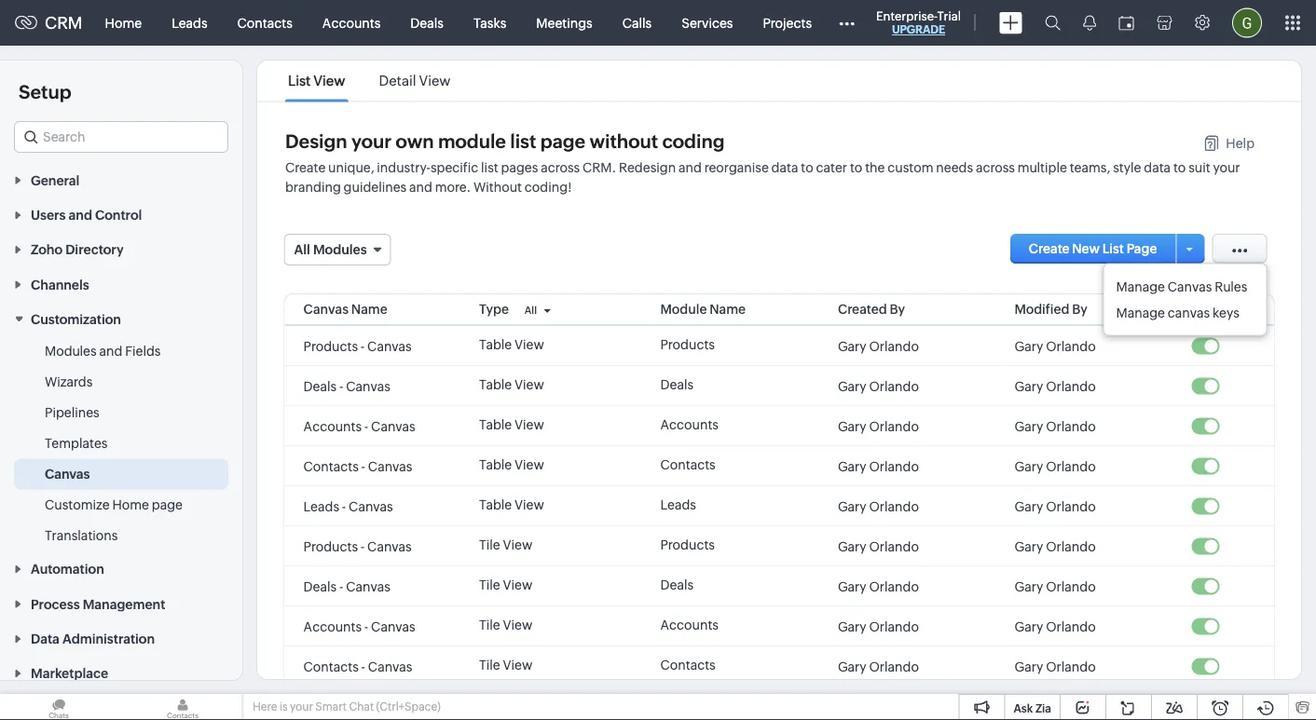 Task type: vqa. For each thing, say whether or not it's contained in the screenshot.
Marketplace dropdown button
yes



Task type: locate. For each thing, give the bounding box(es) containing it.
calendar image
[[1119, 15, 1135, 30]]

and left fields
[[99, 344, 122, 359]]

your right is
[[290, 701, 313, 714]]

ask
[[1014, 703, 1034, 715]]

0 vertical spatial products - canvas
[[304, 339, 412, 353]]

directory
[[65, 242, 124, 257]]

and down coding at the top of the page
[[679, 159, 702, 174]]

products - canvas down leads - canvas
[[304, 539, 412, 554]]

modules inside field
[[313, 242, 367, 257]]

2 horizontal spatial to
[[1174, 159, 1187, 174]]

list up design
[[288, 73, 311, 89]]

tile view for accounts - canvas
[[479, 618, 533, 633]]

create unique, industry-specific list pages across crm. redesign and reorganise data to cater to the custom needs across multiple teams, style data to suit your branding guidelines and more. without coding!
[[285, 159, 1241, 194]]

2 deals - canvas from the top
[[304, 579, 391, 594]]

list inside button
[[1103, 241, 1125, 256]]

4 table view from the top
[[479, 457, 544, 472]]

across right needs
[[976, 159, 1016, 174]]

modules and fields
[[45, 344, 161, 359]]

1 horizontal spatial modules
[[313, 242, 367, 257]]

products - canvas down canvas name
[[304, 339, 412, 353]]

1 tile from the top
[[479, 538, 501, 553]]

channels button
[[0, 267, 242, 302]]

0 horizontal spatial to
[[801, 159, 814, 174]]

1 vertical spatial contacts - canvas
[[304, 659, 413, 674]]

table view for accounts - canvas
[[479, 417, 544, 432]]

5 table from the top
[[479, 498, 512, 512]]

accounts
[[323, 15, 381, 30], [661, 417, 719, 432], [304, 419, 362, 434], [661, 618, 719, 633], [304, 619, 362, 634]]

2 name from the left
[[710, 302, 746, 317]]

to left cater
[[801, 159, 814, 174]]

without
[[590, 130, 658, 152]]

table for accounts - canvas
[[479, 417, 512, 432]]

design
[[285, 130, 347, 152]]

3 table from the top
[[479, 417, 512, 432]]

0 horizontal spatial across
[[541, 159, 580, 174]]

1 name from the left
[[351, 302, 388, 317]]

page up crm.
[[541, 130, 586, 152]]

create left new
[[1029, 241, 1070, 256]]

templates
[[45, 436, 108, 451]]

multiple
[[1018, 159, 1068, 174]]

list inside create unique, industry-specific list pages across crm. redesign and reorganise data to cater to the custom needs across multiple teams, style data to suit your branding guidelines and more. without coding!
[[481, 159, 499, 174]]

to
[[801, 159, 814, 174], [850, 159, 863, 174], [1174, 159, 1187, 174]]

1 products - canvas from the top
[[304, 339, 412, 353]]

1 vertical spatial products - canvas
[[304, 539, 412, 554]]

custom
[[888, 159, 934, 174]]

calls
[[623, 15, 652, 30]]

3 tile view from the top
[[479, 618, 533, 633]]

1 horizontal spatial all
[[525, 305, 537, 316]]

deals - canvas down canvas name
[[304, 379, 391, 394]]

crm.
[[583, 159, 617, 174]]

search element
[[1034, 0, 1073, 46]]

1 horizontal spatial list
[[1103, 241, 1125, 256]]

3 table view from the top
[[479, 417, 544, 432]]

0 vertical spatial deals - canvas
[[304, 379, 391, 394]]

translations link
[[45, 527, 118, 545]]

customization button
[[0, 302, 242, 336]]

1 vertical spatial deals - canvas
[[304, 579, 391, 594]]

gary orlando
[[838, 339, 920, 353], [1015, 339, 1096, 353], [838, 379, 920, 394], [1015, 379, 1096, 394], [838, 419, 920, 434], [1015, 419, 1096, 434], [838, 459, 920, 474], [1015, 459, 1096, 474], [838, 499, 920, 514], [1015, 499, 1096, 514], [838, 539, 920, 554], [1015, 539, 1096, 554], [838, 579, 920, 594], [1015, 579, 1096, 594], [838, 619, 920, 634], [1015, 619, 1096, 634], [838, 659, 920, 674], [1015, 659, 1096, 674]]

list right new
[[1103, 241, 1125, 256]]

1 manage from the top
[[1117, 279, 1166, 294]]

1 vertical spatial create
[[1029, 241, 1070, 256]]

templates link
[[45, 434, 108, 453]]

4 table from the top
[[479, 457, 512, 472]]

1 across from the left
[[541, 159, 580, 174]]

home link
[[90, 0, 157, 45]]

1 tile view from the top
[[479, 538, 533, 553]]

customization region
[[0, 336, 242, 552]]

canvas link
[[45, 465, 90, 484]]

gary
[[838, 339, 867, 353], [1015, 339, 1044, 353], [838, 379, 867, 394], [1015, 379, 1044, 394], [838, 419, 867, 434], [1015, 419, 1044, 434], [838, 459, 867, 474], [1015, 459, 1044, 474], [838, 499, 867, 514], [1015, 499, 1044, 514], [838, 539, 867, 554], [1015, 539, 1044, 554], [838, 579, 867, 594], [1015, 579, 1044, 594], [838, 619, 867, 634], [1015, 619, 1044, 634], [838, 659, 867, 674], [1015, 659, 1044, 674]]

None field
[[14, 121, 228, 153]]

0 vertical spatial modules
[[313, 242, 367, 257]]

3 tile from the top
[[479, 618, 501, 633]]

1 horizontal spatial page
[[541, 130, 586, 152]]

all down branding
[[294, 242, 310, 257]]

1 horizontal spatial create
[[1029, 241, 1070, 256]]

chats image
[[0, 695, 118, 721]]

1 vertical spatial accounts - canvas
[[304, 619, 416, 634]]

home right crm
[[105, 15, 142, 30]]

0 horizontal spatial data
[[772, 159, 799, 174]]

0 vertical spatial page
[[541, 130, 586, 152]]

here
[[253, 701, 277, 714]]

list
[[271, 61, 468, 101]]

0 vertical spatial manage
[[1117, 279, 1166, 294]]

2 vertical spatial your
[[290, 701, 313, 714]]

Search text field
[[15, 122, 228, 152]]

table view for products - canvas
[[479, 337, 544, 352]]

0 horizontal spatial list
[[481, 159, 499, 174]]

your right suit
[[1214, 159, 1241, 174]]

create up branding
[[285, 159, 326, 174]]

0 vertical spatial list
[[510, 130, 537, 152]]

table view for deals - canvas
[[479, 377, 544, 392]]

0 horizontal spatial all
[[294, 242, 310, 257]]

create inside button
[[1029, 241, 1070, 256]]

1 table view from the top
[[479, 337, 544, 352]]

suit
[[1189, 159, 1211, 174]]

by right the created
[[890, 302, 906, 317]]

all right type
[[525, 305, 537, 316]]

list up 'without'
[[481, 159, 499, 174]]

contacts - canvas up leads - canvas
[[304, 459, 413, 474]]

2 manage from the top
[[1117, 305, 1166, 320]]

1 horizontal spatial to
[[850, 159, 863, 174]]

2 by from the left
[[1073, 302, 1088, 317]]

across up coding!
[[541, 159, 580, 174]]

table for leads - canvas
[[479, 498, 512, 512]]

table view
[[479, 337, 544, 352], [479, 377, 544, 392], [479, 417, 544, 432], [479, 457, 544, 472], [479, 498, 544, 512]]

data right style
[[1145, 159, 1171, 174]]

leads link
[[157, 0, 223, 45]]

crm
[[45, 13, 83, 32]]

2 horizontal spatial your
[[1214, 159, 1241, 174]]

1 horizontal spatial list
[[510, 130, 537, 152]]

by right modified
[[1073, 302, 1088, 317]]

2 tile view from the top
[[479, 578, 533, 593]]

tile for deals - canvas
[[479, 578, 501, 593]]

data
[[772, 159, 799, 174], [1145, 159, 1171, 174]]

home
[[105, 15, 142, 30], [112, 498, 149, 513]]

2 products - canvas from the top
[[304, 539, 412, 554]]

design your own module list page without coding
[[285, 130, 725, 152]]

home right customize
[[112, 498, 149, 513]]

1 vertical spatial page
[[152, 498, 183, 513]]

view
[[314, 73, 345, 89], [419, 73, 451, 89], [515, 337, 544, 352], [515, 377, 544, 392], [515, 417, 544, 432], [515, 457, 544, 472], [515, 498, 544, 512], [503, 538, 533, 553], [503, 578, 533, 593], [503, 618, 533, 633], [503, 658, 533, 673]]

more.
[[435, 179, 471, 194]]

2 tile from the top
[[479, 578, 501, 593]]

by
[[890, 302, 906, 317], [1073, 302, 1088, 317]]

4 tile view from the top
[[479, 658, 533, 673]]

accounts inside accounts link
[[323, 15, 381, 30]]

2 table view from the top
[[479, 377, 544, 392]]

marketplace
[[31, 667, 108, 682]]

list view
[[288, 73, 345, 89]]

contacts - canvas up chat on the bottom left
[[304, 659, 413, 674]]

all inside field
[[294, 242, 310, 257]]

coding!
[[525, 179, 572, 194]]

1 vertical spatial list
[[481, 159, 499, 174]]

1 horizontal spatial data
[[1145, 159, 1171, 174]]

accounts - canvas up chat on the bottom left
[[304, 619, 416, 634]]

new
[[1073, 241, 1100, 256]]

data left cater
[[772, 159, 799, 174]]

your
[[351, 130, 392, 152], [1214, 159, 1241, 174], [290, 701, 313, 714]]

modules
[[313, 242, 367, 257], [45, 344, 97, 359]]

table view for contacts - canvas
[[479, 457, 544, 472]]

contacts - canvas for tile view
[[304, 659, 413, 674]]

by for modified by
[[1073, 302, 1088, 317]]

name right module
[[710, 302, 746, 317]]

accounts - canvas up leads - canvas
[[304, 419, 416, 434]]

2 data from the left
[[1145, 159, 1171, 174]]

canvas inside customization 'region'
[[45, 467, 90, 482]]

3 to from the left
[[1174, 159, 1187, 174]]

1 vertical spatial your
[[1214, 159, 1241, 174]]

modules up the wizards
[[45, 344, 97, 359]]

channels
[[31, 277, 89, 292]]

by for created by
[[890, 302, 906, 317]]

2 horizontal spatial leads
[[661, 498, 697, 512]]

0 horizontal spatial your
[[290, 701, 313, 714]]

page up automation dropdown button
[[152, 498, 183, 513]]

manage down page
[[1117, 279, 1166, 294]]

name for module name
[[710, 302, 746, 317]]

0 vertical spatial list
[[288, 73, 311, 89]]

meetings
[[537, 15, 593, 30]]

1 table from the top
[[479, 337, 512, 352]]

0 horizontal spatial create
[[285, 159, 326, 174]]

1 accounts - canvas from the top
[[304, 419, 416, 434]]

1 deals - canvas from the top
[[304, 379, 391, 394]]

0 horizontal spatial modules
[[45, 344, 97, 359]]

modules up canvas name
[[313, 242, 367, 257]]

tile view
[[479, 538, 533, 553], [479, 578, 533, 593], [479, 618, 533, 633], [479, 658, 533, 673]]

home inside customization 'region'
[[112, 498, 149, 513]]

keys
[[1213, 305, 1240, 320]]

1 by from the left
[[890, 302, 906, 317]]

page inside customization 'region'
[[152, 498, 183, 513]]

create menu image
[[1000, 12, 1023, 34]]

table
[[479, 337, 512, 352], [479, 377, 512, 392], [479, 417, 512, 432], [479, 457, 512, 472], [479, 498, 512, 512]]

0 horizontal spatial page
[[152, 498, 183, 513]]

1 vertical spatial modules
[[45, 344, 97, 359]]

0 horizontal spatial list
[[288, 73, 311, 89]]

1 vertical spatial home
[[112, 498, 149, 513]]

create inside create unique, industry-specific list pages across crm. redesign and reorganise data to cater to the custom needs across multiple teams, style data to suit your branding guidelines and more. without coding!
[[285, 159, 326, 174]]

list inside list
[[288, 73, 311, 89]]

type
[[479, 302, 509, 317]]

5 table view from the top
[[479, 498, 544, 512]]

0 vertical spatial create
[[285, 159, 326, 174]]

name down all modules field
[[351, 302, 388, 317]]

-
[[361, 339, 365, 353], [339, 379, 344, 394], [365, 419, 369, 434], [361, 459, 366, 474], [342, 499, 346, 514], [361, 539, 365, 554], [339, 579, 344, 594], [365, 619, 369, 634], [361, 659, 366, 674]]

crm link
[[15, 13, 83, 32]]

services link
[[667, 0, 748, 45]]

list up pages
[[510, 130, 537, 152]]

zoho directory button
[[0, 232, 242, 267]]

1 to from the left
[[801, 159, 814, 174]]

manage for manage canvas keys
[[1117, 305, 1166, 320]]

zia
[[1036, 703, 1052, 715]]

orlando
[[870, 339, 920, 353], [1047, 339, 1096, 353], [870, 379, 920, 394], [1047, 379, 1096, 394], [870, 419, 920, 434], [1047, 419, 1096, 434], [870, 459, 920, 474], [1047, 459, 1096, 474], [870, 499, 920, 514], [1047, 499, 1096, 514], [870, 539, 920, 554], [1047, 539, 1096, 554], [870, 579, 920, 594], [1047, 579, 1096, 594], [870, 619, 920, 634], [1047, 619, 1096, 634], [870, 659, 920, 674], [1047, 659, 1096, 674]]

2 table from the top
[[479, 377, 512, 392]]

0 vertical spatial all
[[294, 242, 310, 257]]

1 vertical spatial list
[[1103, 241, 1125, 256]]

contacts
[[237, 15, 293, 30], [661, 457, 716, 472], [304, 459, 359, 474], [661, 658, 716, 673], [304, 659, 359, 674]]

profile image
[[1233, 8, 1263, 38]]

2 contacts - canvas from the top
[[304, 659, 413, 674]]

projects link
[[748, 0, 827, 45]]

4 tile from the top
[[479, 658, 501, 673]]

0 vertical spatial accounts - canvas
[[304, 419, 416, 434]]

and
[[679, 159, 702, 174], [409, 179, 433, 194], [69, 208, 92, 223], [99, 344, 122, 359]]

1 contacts - canvas from the top
[[304, 459, 413, 474]]

tile for products - canvas
[[479, 538, 501, 553]]

deals - canvas down leads - canvas
[[304, 579, 391, 594]]

deals - canvas for table view
[[304, 379, 391, 394]]

services
[[682, 15, 733, 30]]

1 horizontal spatial name
[[710, 302, 746, 317]]

0 horizontal spatial by
[[890, 302, 906, 317]]

and right users
[[69, 208, 92, 223]]

1 horizontal spatial across
[[976, 159, 1016, 174]]

users and control button
[[0, 197, 242, 232]]

zoho directory
[[31, 242, 124, 257]]

pages
[[501, 159, 538, 174]]

deals
[[411, 15, 444, 30], [661, 377, 694, 392], [304, 379, 337, 394], [661, 578, 694, 593], [304, 579, 337, 594]]

marketplace button
[[0, 656, 242, 691]]

meetings link
[[522, 0, 608, 45]]

contacts - canvas
[[304, 459, 413, 474], [304, 659, 413, 674]]

list containing list view
[[271, 61, 468, 101]]

to left suit
[[1174, 159, 1187, 174]]

0 horizontal spatial name
[[351, 302, 388, 317]]

1 vertical spatial all
[[525, 305, 537, 316]]

contacts - canvas for table view
[[304, 459, 413, 474]]

process
[[31, 597, 80, 612]]

list for page
[[510, 130, 537, 152]]

0 vertical spatial contacts - canvas
[[304, 459, 413, 474]]

automation button
[[0, 552, 242, 587]]

2 across from the left
[[976, 159, 1016, 174]]

and inside customization 'region'
[[99, 344, 122, 359]]

1 horizontal spatial by
[[1073, 302, 1088, 317]]

the
[[866, 159, 885, 174]]

page
[[541, 130, 586, 152], [152, 498, 183, 513]]

detail view link
[[376, 73, 454, 89]]

2 accounts - canvas from the top
[[304, 619, 416, 634]]

1 vertical spatial manage
[[1117, 305, 1166, 320]]

zoho
[[31, 242, 63, 257]]

tile for contacts - canvas
[[479, 658, 501, 673]]

list
[[510, 130, 537, 152], [481, 159, 499, 174]]

1 horizontal spatial your
[[351, 130, 392, 152]]

canvas
[[1168, 279, 1213, 294], [304, 302, 349, 317], [367, 339, 412, 353], [346, 379, 391, 394], [371, 419, 416, 434], [368, 459, 413, 474], [45, 467, 90, 482], [349, 499, 393, 514], [367, 539, 412, 554], [346, 579, 391, 594], [371, 619, 416, 634], [368, 659, 413, 674]]

your up unique,
[[351, 130, 392, 152]]

manage left canvas
[[1117, 305, 1166, 320]]

create for create unique, industry-specific list pages across crm. redesign and reorganise data to cater to the custom needs across multiple teams, style data to suit your branding guidelines and more. without coding!
[[285, 159, 326, 174]]

data
[[31, 632, 60, 647]]

process management
[[31, 597, 165, 612]]

list
[[288, 73, 311, 89], [1103, 241, 1125, 256]]

to left the the
[[850, 159, 863, 174]]



Task type: describe. For each thing, give the bounding box(es) containing it.
detail view
[[379, 73, 451, 89]]

chat
[[349, 701, 374, 714]]

0 horizontal spatial leads
[[172, 15, 208, 30]]

Other Modules field
[[827, 8, 867, 38]]

name for canvas name
[[351, 302, 388, 317]]

(ctrl+space)
[[376, 701, 441, 714]]

deals link
[[396, 0, 459, 45]]

is
[[280, 701, 288, 714]]

page
[[1127, 241, 1158, 256]]

table for products - canvas
[[479, 337, 512, 352]]

industry-
[[377, 159, 431, 174]]

modified by
[[1015, 302, 1088, 317]]

tile for accounts - canvas
[[479, 618, 501, 633]]

pipelines link
[[45, 404, 100, 422]]

table view for leads - canvas
[[479, 498, 544, 512]]

guidelines
[[344, 179, 407, 194]]

status
[[1193, 302, 1232, 317]]

own
[[396, 130, 434, 152]]

customize home page
[[45, 498, 183, 513]]

smart
[[316, 701, 347, 714]]

create new list page
[[1029, 241, 1158, 256]]

products - canvas for tile view
[[304, 539, 412, 554]]

projects
[[763, 15, 812, 30]]

0 vertical spatial home
[[105, 15, 142, 30]]

accounts link
[[308, 0, 396, 45]]

cater
[[817, 159, 848, 174]]

customize home page link
[[45, 496, 183, 515]]

tasks
[[474, 15, 507, 30]]

modules and fields link
[[45, 342, 161, 361]]

pipelines
[[45, 405, 100, 420]]

management
[[83, 597, 165, 612]]

signals image
[[1084, 15, 1097, 31]]

1 horizontal spatial leads
[[304, 499, 340, 514]]

deals - canvas for tile view
[[304, 579, 391, 594]]

setup
[[19, 81, 71, 103]]

rules
[[1215, 279, 1248, 294]]

1 data from the left
[[772, 159, 799, 174]]

redesign
[[619, 159, 676, 174]]

contacts link
[[223, 0, 308, 45]]

list view link
[[285, 73, 348, 89]]

all for all
[[525, 305, 537, 316]]

wizards link
[[45, 373, 93, 391]]

all for all modules
[[294, 242, 310, 257]]

help
[[1227, 136, 1255, 151]]

customize
[[45, 498, 110, 513]]

manage for manage canvas rules
[[1117, 279, 1166, 294]]

translations
[[45, 528, 118, 543]]

tile view for contacts - canvas
[[479, 658, 533, 673]]

trial
[[938, 9, 962, 23]]

automation
[[31, 562, 104, 577]]

manage canvas keys
[[1117, 305, 1240, 320]]

signals element
[[1073, 0, 1108, 46]]

canvas name
[[304, 302, 388, 317]]

calls link
[[608, 0, 667, 45]]

all modules
[[294, 242, 367, 257]]

tasks link
[[459, 0, 522, 45]]

administration
[[62, 632, 155, 647]]

teams,
[[1070, 159, 1111, 174]]

data administration button
[[0, 621, 242, 656]]

here is your smart chat (ctrl+space)
[[253, 701, 441, 714]]

your inside create unique, industry-specific list pages across crm. redesign and reorganise data to cater to the custom needs across multiple teams, style data to suit your branding guidelines and more. without coding!
[[1214, 159, 1241, 174]]

table for deals - canvas
[[479, 377, 512, 392]]

leads - canvas
[[304, 499, 393, 514]]

list for pages
[[481, 159, 499, 174]]

modified
[[1015, 302, 1070, 317]]

manage canvas rules
[[1117, 279, 1248, 294]]

0 vertical spatial your
[[351, 130, 392, 152]]

enterprise-trial upgrade
[[877, 9, 962, 36]]

2 to from the left
[[850, 159, 863, 174]]

tile view for deals - canvas
[[479, 578, 533, 593]]

modules inside customization 'region'
[[45, 344, 97, 359]]

created
[[838, 302, 888, 317]]

products - canvas for table view
[[304, 339, 412, 353]]

module
[[661, 302, 707, 317]]

profile element
[[1222, 0, 1274, 45]]

detail
[[379, 73, 416, 89]]

create new list page button
[[1011, 234, 1176, 263]]

accounts - canvas for table view
[[304, 419, 416, 434]]

style
[[1114, 159, 1142, 174]]

tile view for products - canvas
[[479, 538, 533, 553]]

and inside dropdown button
[[69, 208, 92, 223]]

and down industry-
[[409, 179, 433, 194]]

customization
[[31, 312, 121, 327]]

canvas
[[1168, 305, 1211, 320]]

fields
[[125, 344, 161, 359]]

create for create new list page
[[1029, 241, 1070, 256]]

module
[[438, 130, 506, 152]]

table for contacts - canvas
[[479, 457, 512, 472]]

users
[[31, 208, 66, 223]]

upgrade
[[892, 23, 946, 36]]

create menu element
[[989, 0, 1034, 45]]

ask zia
[[1014, 703, 1052, 715]]

accounts - canvas for tile view
[[304, 619, 416, 634]]

branding
[[285, 179, 341, 194]]

All Modules field
[[284, 234, 391, 265]]

general
[[31, 173, 80, 188]]

module name
[[661, 302, 746, 317]]

created by
[[838, 302, 906, 317]]

search image
[[1045, 15, 1061, 31]]

wizards
[[45, 375, 93, 390]]

contacts image
[[124, 695, 242, 721]]

unique,
[[328, 159, 374, 174]]

needs
[[937, 159, 974, 174]]

users and control
[[31, 208, 142, 223]]



